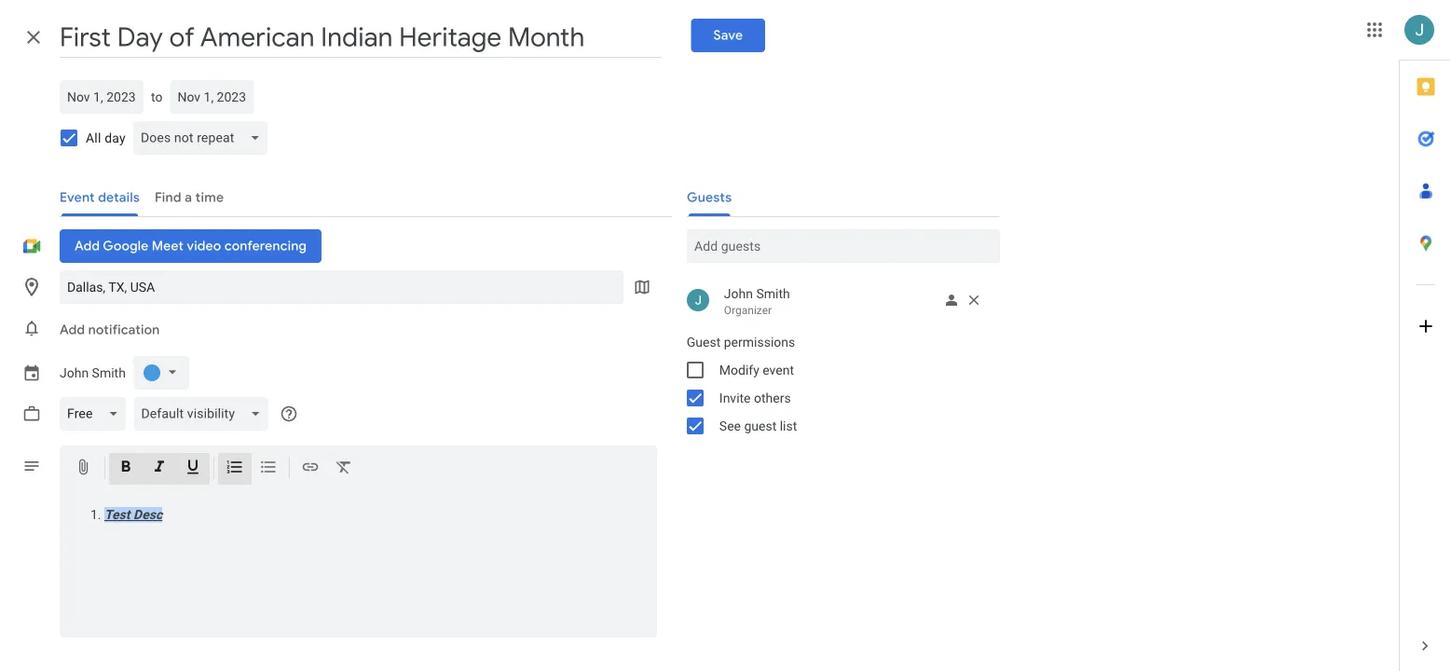 Task type: describe. For each thing, give the bounding box(es) containing it.
john smith organizer
[[724, 286, 790, 317]]

bold image
[[117, 458, 135, 480]]

End date text field
[[178, 86, 247, 108]]

organizer
[[724, 304, 772, 317]]

insert link image
[[301, 458, 320, 480]]

Start date text field
[[67, 86, 136, 108]]

see guest list
[[720, 418, 797, 434]]

day
[[105, 130, 126, 145]]

guest permissions
[[687, 334, 795, 350]]

modify
[[720, 362, 760, 378]]

add notification button
[[52, 308, 167, 352]]

modify event
[[720, 362, 794, 378]]

formatting options toolbar
[[60, 446, 657, 491]]

remove formatting image
[[335, 458, 353, 480]]

guest
[[687, 334, 721, 350]]

all day
[[86, 130, 126, 145]]

john for john smith
[[60, 365, 89, 381]]

italic image
[[150, 458, 169, 480]]

event
[[763, 362, 794, 378]]

permissions
[[724, 334, 795, 350]]

invite others
[[720, 390, 791, 406]]

test desc
[[104, 507, 162, 523]]

save
[[714, 27, 743, 44]]

guest
[[744, 418, 777, 434]]

add notification
[[60, 322, 160, 338]]

bulleted list image
[[259, 458, 278, 480]]

desc
[[133, 507, 162, 523]]

others
[[754, 390, 791, 406]]

smith for john smith organizer
[[757, 286, 790, 301]]



Task type: vqa. For each thing, say whether or not it's contained in the screenshot.
add
yes



Task type: locate. For each thing, give the bounding box(es) containing it.
john smith, organizer tree item
[[672, 282, 1000, 321]]

smith inside john smith organizer
[[757, 286, 790, 301]]

john smith
[[60, 365, 126, 381]]

None field
[[133, 121, 275, 155], [60, 397, 134, 431], [134, 397, 276, 431], [133, 121, 275, 155], [60, 397, 134, 431], [134, 397, 276, 431]]

0 horizontal spatial john
[[60, 365, 89, 381]]

numbered list image
[[226, 458, 244, 480]]

tab list
[[1400, 61, 1452, 620]]

1 horizontal spatial smith
[[757, 286, 790, 301]]

0 vertical spatial john
[[724, 286, 753, 301]]

john inside john smith organizer
[[724, 286, 753, 301]]

1 horizontal spatial john
[[724, 286, 753, 301]]

smith down add notification button
[[92, 365, 126, 381]]

Title text field
[[60, 17, 661, 58]]

john
[[724, 286, 753, 301], [60, 365, 89, 381]]

Description text field
[[60, 494, 657, 634]]

0 vertical spatial smith
[[757, 286, 790, 301]]

Guests text field
[[694, 229, 993, 263]]

save button
[[691, 19, 765, 52]]

0 horizontal spatial smith
[[92, 365, 126, 381]]

notification
[[88, 322, 160, 338]]

group containing guest permissions
[[672, 328, 1000, 440]]

invite
[[720, 390, 751, 406]]

see
[[720, 418, 741, 434]]

group
[[672, 328, 1000, 440]]

john for john smith organizer
[[724, 286, 753, 301]]

john down 'add'
[[60, 365, 89, 381]]

to
[[151, 89, 163, 104]]

add
[[60, 322, 85, 338]]

list
[[780, 418, 797, 434]]

Location text field
[[67, 270, 616, 304]]

test
[[104, 507, 130, 523]]

all
[[86, 130, 101, 145]]

1 vertical spatial john
[[60, 365, 89, 381]]

john up organizer
[[724, 286, 753, 301]]

smith for john smith
[[92, 365, 126, 381]]

smith up organizer
[[757, 286, 790, 301]]

smith
[[757, 286, 790, 301], [92, 365, 126, 381]]

1 vertical spatial smith
[[92, 365, 126, 381]]

underline image
[[184, 458, 202, 480]]



